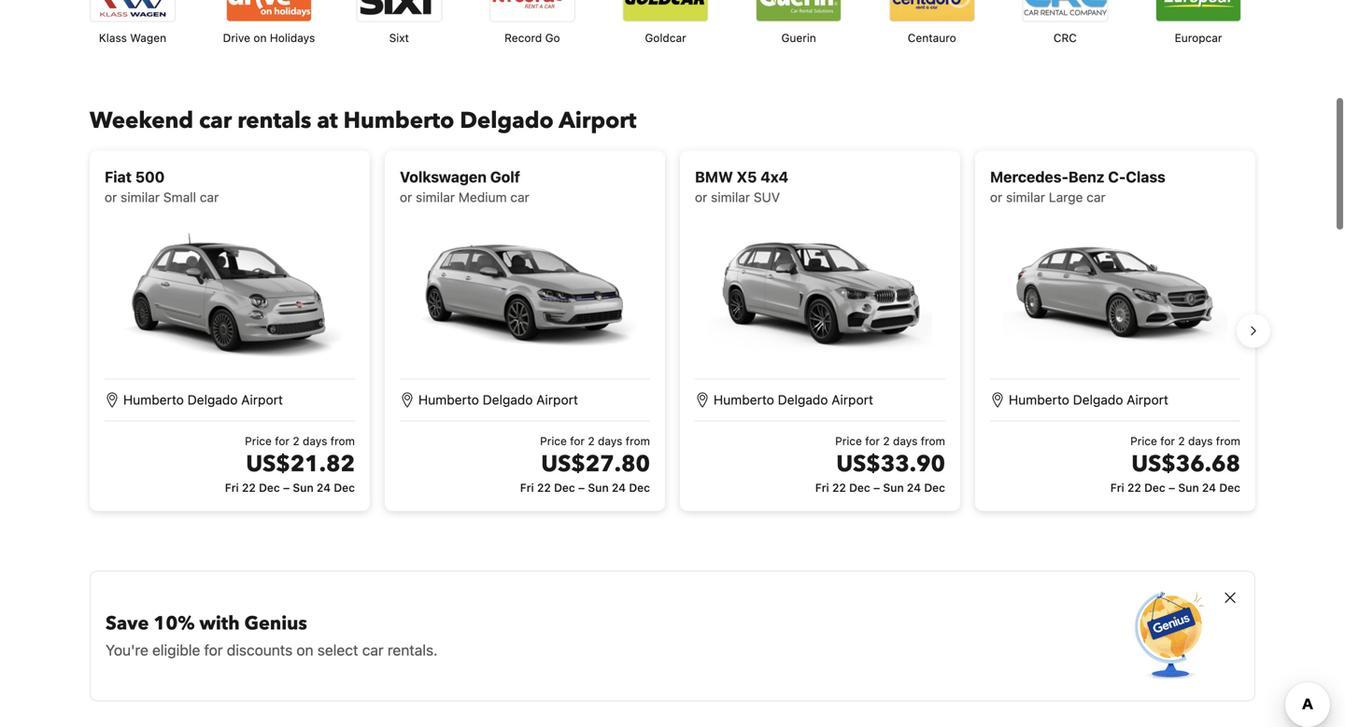 Task type: vqa. For each thing, say whether or not it's contained in the screenshot.
delgado
yes



Task type: locate. For each thing, give the bounding box(es) containing it.
delgado for us$27.80
[[483, 392, 533, 408]]

22 inside price for 2 days from us$21.82 fri 22 dec – sun 24 dec
[[242, 481, 256, 494]]

24 inside price for 2 days from us$33.90 fri 22 dec – sun 24 dec
[[907, 481, 921, 494]]

sun down us$21.82
[[293, 481, 314, 494]]

similar inside fiat 500 or similar small car
[[121, 189, 160, 205]]

4 2 from the left
[[1178, 435, 1185, 448]]

2 humberto delgado airport from the left
[[418, 392, 578, 408]]

22
[[242, 481, 256, 494], [537, 481, 551, 494], [832, 481, 846, 494], [1127, 481, 1141, 494]]

1 fri from the left
[[225, 481, 239, 494]]

similar down the x5
[[711, 189, 750, 205]]

4 dec from the left
[[629, 481, 650, 494]]

days inside price for 2 days from us$21.82 fri 22 dec – sun 24 dec
[[303, 435, 327, 448]]

from inside the price for 2 days from us$36.68 fri 22 dec – sun 24 dec
[[1216, 435, 1240, 448]]

2 fri from the left
[[520, 481, 534, 494]]

for up us$21.82
[[275, 435, 290, 448]]

price
[[245, 435, 272, 448], [540, 435, 567, 448], [835, 435, 862, 448], [1130, 435, 1157, 448]]

from inside price for 2 days from us$33.90 fri 22 dec – sun 24 dec
[[921, 435, 945, 448]]

2 inside price for 2 days from us$33.90 fri 22 dec – sun 24 dec
[[883, 435, 890, 448]]

on right drive
[[253, 31, 267, 44]]

price inside price for 2 days from us$27.80 fri 22 dec – sun 24 dec
[[540, 435, 567, 448]]

price up us$27.80
[[540, 435, 567, 448]]

drive
[[223, 31, 250, 44]]

22 down us$27.80
[[537, 481, 551, 494]]

22 inside price for 2 days from us$33.90 fri 22 dec – sun 24 dec
[[832, 481, 846, 494]]

discounts
[[227, 641, 293, 659]]

1 sun from the left
[[293, 481, 314, 494]]

7 dec from the left
[[1144, 481, 1165, 494]]

price inside price for 2 days from us$33.90 fri 22 dec – sun 24 dec
[[835, 435, 862, 448]]

2 up us$36.68
[[1178, 435, 1185, 448]]

1 humberto delgado airport from the left
[[123, 392, 283, 408]]

from for us$33.90
[[921, 435, 945, 448]]

price for us$36.68
[[1130, 435, 1157, 448]]

2 2 from the left
[[588, 435, 595, 448]]

2 inside price for 2 days from us$27.80 fri 22 dec – sun 24 dec
[[588, 435, 595, 448]]

guerin
[[781, 31, 816, 44]]

car down golf
[[510, 189, 529, 205]]

price up "us$33.90" in the bottom of the page
[[835, 435, 862, 448]]

2 similar from the left
[[416, 189, 455, 205]]

us$33.90
[[836, 449, 945, 480]]

on
[[253, 31, 267, 44], [296, 641, 313, 659]]

dec
[[259, 481, 280, 494], [334, 481, 355, 494], [554, 481, 575, 494], [629, 481, 650, 494], [849, 481, 870, 494], [924, 481, 945, 494], [1144, 481, 1165, 494], [1219, 481, 1240, 494]]

24 inside price for 2 days from us$27.80 fri 22 dec – sun 24 dec
[[612, 481, 626, 494]]

europcar
[[1175, 31, 1222, 44]]

car
[[199, 105, 232, 136], [200, 189, 219, 205], [510, 189, 529, 205], [1087, 189, 1106, 205], [362, 641, 384, 659]]

fri inside price for 2 days from us$33.90 fri 22 dec – sun 24 dec
[[815, 481, 829, 494]]

benz
[[1069, 168, 1105, 186]]

24 down us$27.80
[[612, 481, 626, 494]]

rentals.
[[387, 641, 438, 659]]

car right select
[[362, 641, 384, 659]]

days up us$21.82
[[303, 435, 327, 448]]

days inside price for 2 days from us$33.90 fri 22 dec – sun 24 dec
[[893, 435, 918, 448]]

with
[[199, 611, 240, 637]]

for inside price for 2 days from us$33.90 fri 22 dec – sun 24 dec
[[865, 435, 880, 448]]

3 2 from the left
[[883, 435, 890, 448]]

0 horizontal spatial on
[[253, 31, 267, 44]]

1 – from the left
[[283, 481, 290, 494]]

fri for us$33.90
[[815, 481, 829, 494]]

from for us$36.68
[[1216, 435, 1240, 448]]

days up us$27.80
[[598, 435, 622, 448]]

6 dec from the left
[[924, 481, 945, 494]]

from up us$21.82
[[330, 435, 355, 448]]

3 – from the left
[[873, 481, 880, 494]]

or inside "volkswagen golf or similar medium car"
[[400, 189, 412, 205]]

1 or from the left
[[105, 189, 117, 205]]

or down fiat
[[105, 189, 117, 205]]

price up us$36.68
[[1130, 435, 1157, 448]]

22 down us$21.82
[[242, 481, 256, 494]]

2 24 from the left
[[612, 481, 626, 494]]

fri inside the price for 2 days from us$36.68 fri 22 dec – sun 24 dec
[[1110, 481, 1124, 494]]

2 sun from the left
[[588, 481, 609, 494]]

select
[[317, 641, 358, 659]]

4 24 from the left
[[1202, 481, 1216, 494]]

or down bmw on the top right of the page
[[695, 189, 707, 205]]

from
[[330, 435, 355, 448], [626, 435, 650, 448], [921, 435, 945, 448], [1216, 435, 1240, 448]]

1 days from the left
[[303, 435, 327, 448]]

24 for us$21.82
[[317, 481, 331, 494]]

delgado
[[460, 105, 554, 136], [187, 392, 238, 408], [483, 392, 533, 408], [778, 392, 828, 408], [1073, 392, 1123, 408]]

1 from from the left
[[330, 435, 355, 448]]

humberto for us$36.68
[[1009, 392, 1069, 408]]

2 for us$33.90
[[883, 435, 890, 448]]

price for us$27.80
[[540, 435, 567, 448]]

days up "us$33.90" in the bottom of the page
[[893, 435, 918, 448]]

sun down us$36.68
[[1178, 481, 1199, 494]]

1 similar from the left
[[121, 189, 160, 205]]

–
[[283, 481, 290, 494], [578, 481, 585, 494], [873, 481, 880, 494], [1168, 481, 1175, 494]]

4 22 from the left
[[1127, 481, 1141, 494]]

for
[[275, 435, 290, 448], [570, 435, 585, 448], [865, 435, 880, 448], [1160, 435, 1175, 448], [204, 641, 223, 659]]

from up us$27.80
[[626, 435, 650, 448]]

2 up us$27.80
[[588, 435, 595, 448]]

– inside price for 2 days from us$21.82 fri 22 dec – sun 24 dec
[[283, 481, 290, 494]]

3 24 from the left
[[907, 481, 921, 494]]

goldcar logo image
[[623, 0, 708, 21]]

or
[[105, 189, 117, 205], [400, 189, 412, 205], [695, 189, 707, 205], [990, 189, 1003, 205]]

delgado for us$36.68
[[1073, 392, 1123, 408]]

4 fri from the left
[[1110, 481, 1124, 494]]

for down with
[[204, 641, 223, 659]]

24 for us$27.80
[[612, 481, 626, 494]]

4 sun from the left
[[1178, 481, 1199, 494]]

suv
[[754, 189, 780, 205]]

– down us$27.80
[[578, 481, 585, 494]]

from inside price for 2 days from us$27.80 fri 22 dec – sun 24 dec
[[626, 435, 650, 448]]

2 from from the left
[[626, 435, 650, 448]]

days inside the price for 2 days from us$36.68 fri 22 dec – sun 24 dec
[[1188, 435, 1213, 448]]

us$21.82
[[246, 449, 355, 480]]

sun for us$33.90
[[883, 481, 904, 494]]

similar down 500
[[121, 189, 160, 205]]

bmw x5 4x4 image
[[708, 218, 932, 367]]

24 inside price for 2 days from us$21.82 fri 22 dec – sun 24 dec
[[317, 481, 331, 494]]

sun inside price for 2 days from us$21.82 fri 22 dec – sun 24 dec
[[293, 481, 314, 494]]

2 – from the left
[[578, 481, 585, 494]]

from inside price for 2 days from us$21.82 fri 22 dec – sun 24 dec
[[330, 435, 355, 448]]

wagen
[[130, 31, 166, 44]]

region containing us$21.82
[[75, 143, 1270, 519]]

car down benz
[[1087, 189, 1106, 205]]

humberto
[[343, 105, 454, 136], [123, 392, 184, 408], [418, 392, 479, 408], [714, 392, 774, 408], [1009, 392, 1069, 408]]

price for us$33.90
[[835, 435, 862, 448]]

3 days from the left
[[893, 435, 918, 448]]

for up us$27.80
[[570, 435, 585, 448]]

24 down us$36.68
[[1202, 481, 1216, 494]]

– down us$21.82
[[283, 481, 290, 494]]

24 for us$36.68
[[1202, 481, 1216, 494]]

1 22 from the left
[[242, 481, 256, 494]]

1 horizontal spatial on
[[296, 641, 313, 659]]

sun for us$27.80
[[588, 481, 609, 494]]

4 from from the left
[[1216, 435, 1240, 448]]

2 for us$21.82
[[293, 435, 299, 448]]

– down us$36.68
[[1168, 481, 1175, 494]]

or down the volkswagen
[[400, 189, 412, 205]]

record go logo image
[[490, 0, 574, 21]]

– inside price for 2 days from us$33.90 fri 22 dec – sun 24 dec
[[873, 481, 880, 494]]

price inside the price for 2 days from us$36.68 fri 22 dec – sun 24 dec
[[1130, 435, 1157, 448]]

us$36.68
[[1132, 449, 1240, 480]]

3 from from the left
[[921, 435, 945, 448]]

3 sun from the left
[[883, 481, 904, 494]]

price inside price for 2 days from us$21.82 fri 22 dec – sun 24 dec
[[245, 435, 272, 448]]

4 similar from the left
[[1006, 189, 1045, 205]]

delgado for us$21.82
[[187, 392, 238, 408]]

sun down "us$33.90" in the bottom of the page
[[883, 481, 904, 494]]

on left select
[[296, 641, 313, 659]]

3 fri from the left
[[815, 481, 829, 494]]

similar
[[121, 189, 160, 205], [416, 189, 455, 205], [711, 189, 750, 205], [1006, 189, 1045, 205]]

1 vertical spatial on
[[296, 641, 313, 659]]

price up us$21.82
[[245, 435, 272, 448]]

region
[[75, 143, 1270, 519]]

or down mercedes-
[[990, 189, 1003, 205]]

bmw x5 4x4 or similar suv
[[695, 168, 789, 205]]

500
[[135, 168, 165, 186]]

sun for us$21.82
[[293, 481, 314, 494]]

22 down us$36.68
[[1127, 481, 1141, 494]]

– down "us$33.90" in the bottom of the page
[[873, 481, 880, 494]]

fri inside price for 2 days from us$27.80 fri 22 dec – sun 24 dec
[[520, 481, 534, 494]]

airport for us$27.80
[[536, 392, 578, 408]]

sun inside the price for 2 days from us$36.68 fri 22 dec – sun 24 dec
[[1178, 481, 1199, 494]]

sun for us$36.68
[[1178, 481, 1199, 494]]

8 dec from the left
[[1219, 481, 1240, 494]]

holidays
[[270, 31, 315, 44]]

22 inside price for 2 days from us$27.80 fri 22 dec – sun 24 dec
[[537, 481, 551, 494]]

24 inside the price for 2 days from us$36.68 fri 22 dec – sun 24 dec
[[1202, 481, 1216, 494]]

24 down "us$33.90" in the bottom of the page
[[907, 481, 921, 494]]

for inside the price for 2 days from us$36.68 fri 22 dec – sun 24 dec
[[1160, 435, 1175, 448]]

delgado for us$33.90
[[778, 392, 828, 408]]

x5
[[737, 168, 757, 186]]

22 for us$27.80
[[537, 481, 551, 494]]

sun inside price for 2 days from us$33.90 fri 22 dec – sun 24 dec
[[883, 481, 904, 494]]

for for us$21.82
[[275, 435, 290, 448]]

3 price from the left
[[835, 435, 862, 448]]

klass wagen logo image
[[91, 0, 175, 21]]

car right small on the left top of page
[[200, 189, 219, 205]]

bmw
[[695, 168, 733, 186]]

22 inside the price for 2 days from us$36.68 fri 22 dec – sun 24 dec
[[1127, 481, 1141, 494]]

2 or from the left
[[400, 189, 412, 205]]

4 – from the left
[[1168, 481, 1175, 494]]

car inside "volkswagen golf or similar medium car"
[[510, 189, 529, 205]]

2 22 from the left
[[537, 481, 551, 494]]

4 price from the left
[[1130, 435, 1157, 448]]

sun inside price for 2 days from us$27.80 fri 22 dec – sun 24 dec
[[588, 481, 609, 494]]

0 vertical spatial on
[[253, 31, 267, 44]]

for up "us$33.90" in the bottom of the page
[[865, 435, 880, 448]]

1 price from the left
[[245, 435, 272, 448]]

similar down mercedes-
[[1006, 189, 1045, 205]]

fiat
[[105, 168, 132, 186]]

1 24 from the left
[[317, 481, 331, 494]]

– inside price for 2 days from us$27.80 fri 22 dec – sun 24 dec
[[578, 481, 585, 494]]

2 up "us$33.90" in the bottom of the page
[[883, 435, 890, 448]]

2 up us$21.82
[[293, 435, 299, 448]]

centauro logo image
[[890, 0, 974, 21]]

for inside price for 2 days from us$27.80 fri 22 dec – sun 24 dec
[[570, 435, 585, 448]]

4 humberto delgado airport from the left
[[1009, 392, 1168, 408]]

days inside price for 2 days from us$27.80 fri 22 dec – sun 24 dec
[[598, 435, 622, 448]]

24
[[317, 481, 331, 494], [612, 481, 626, 494], [907, 481, 921, 494], [1202, 481, 1216, 494]]

2
[[293, 435, 299, 448], [588, 435, 595, 448], [883, 435, 890, 448], [1178, 435, 1185, 448]]

3 22 from the left
[[832, 481, 846, 494]]

2 price from the left
[[540, 435, 567, 448]]

save 10% with genius you're eligible for discounts on select car rentals.
[[106, 611, 438, 659]]

for up us$36.68
[[1160, 435, 1175, 448]]

at
[[317, 105, 338, 136]]

1 2 from the left
[[293, 435, 299, 448]]

guerin logo image
[[757, 0, 841, 21]]

sun
[[293, 481, 314, 494], [588, 481, 609, 494], [883, 481, 904, 494], [1178, 481, 1199, 494]]

europcar logo image
[[1156, 0, 1240, 21]]

4 or from the left
[[990, 189, 1003, 205]]

– inside the price for 2 days from us$36.68 fri 22 dec – sun 24 dec
[[1168, 481, 1175, 494]]

large
[[1049, 189, 1083, 205]]

fri
[[225, 481, 239, 494], [520, 481, 534, 494], [815, 481, 829, 494], [1110, 481, 1124, 494]]

humberto delgado airport
[[123, 392, 283, 408], [418, 392, 578, 408], [714, 392, 873, 408], [1009, 392, 1168, 408]]

days
[[303, 435, 327, 448], [598, 435, 622, 448], [893, 435, 918, 448], [1188, 435, 1213, 448]]

days up us$36.68
[[1188, 435, 1213, 448]]

4 days from the left
[[1188, 435, 1213, 448]]

2 inside the price for 2 days from us$36.68 fri 22 dec – sun 24 dec
[[1178, 435, 1185, 448]]

2 inside price for 2 days from us$21.82 fri 22 dec – sun 24 dec
[[293, 435, 299, 448]]

volkswagen golf or similar medium car
[[400, 168, 529, 205]]

2 dec from the left
[[334, 481, 355, 494]]

class
[[1126, 168, 1165, 186]]

22 down "us$33.90" in the bottom of the page
[[832, 481, 846, 494]]

mercedes-benz c-class image
[[1003, 218, 1227, 367]]

similar down the volkswagen
[[416, 189, 455, 205]]

airport for us$36.68
[[1127, 392, 1168, 408]]

fri inside price for 2 days from us$21.82 fri 22 dec – sun 24 dec
[[225, 481, 239, 494]]

3 similar from the left
[[711, 189, 750, 205]]

humberto for us$27.80
[[418, 392, 479, 408]]

from up "us$33.90" in the bottom of the page
[[921, 435, 945, 448]]

24 down us$21.82
[[317, 481, 331, 494]]

humberto delgado airport for us$33.90
[[714, 392, 873, 408]]

3 or from the left
[[695, 189, 707, 205]]

from up us$36.68
[[1216, 435, 1240, 448]]

for inside price for 2 days from us$21.82 fri 22 dec – sun 24 dec
[[275, 435, 290, 448]]

2 days from the left
[[598, 435, 622, 448]]

3 humberto delgado airport from the left
[[714, 392, 873, 408]]

airport
[[559, 105, 637, 136], [241, 392, 283, 408], [536, 392, 578, 408], [832, 392, 873, 408], [1127, 392, 1168, 408]]

sun down us$27.80
[[588, 481, 609, 494]]

rentals
[[237, 105, 311, 136]]



Task type: describe. For each thing, give the bounding box(es) containing it.
car left rentals
[[199, 105, 232, 136]]

humberto delgado airport for us$27.80
[[418, 392, 578, 408]]

humberto for us$33.90
[[714, 392, 774, 408]]

price for us$21.82
[[245, 435, 272, 448]]

crc
[[1053, 31, 1077, 44]]

4x4
[[760, 168, 789, 186]]

24 for us$33.90
[[907, 481, 921, 494]]

weekend
[[90, 105, 193, 136]]

1 dec from the left
[[259, 481, 280, 494]]

for for us$33.90
[[865, 435, 880, 448]]

– for us$36.68
[[1168, 481, 1175, 494]]

or inside mercedes-benz c-class or similar large car
[[990, 189, 1003, 205]]

– for us$33.90
[[873, 481, 880, 494]]

sixt logo image
[[357, 0, 441, 21]]

klass wagen
[[99, 31, 166, 44]]

price for 2 days from us$21.82 fri 22 dec – sun 24 dec
[[225, 435, 355, 494]]

or inside bmw x5 4x4 or similar suv
[[695, 189, 707, 205]]

2 for us$27.80
[[588, 435, 595, 448]]

22 for us$33.90
[[832, 481, 846, 494]]

fiat 500 or similar small car
[[105, 168, 219, 205]]

humberto for us$21.82
[[123, 392, 184, 408]]

genius
[[244, 611, 307, 637]]

goldcar
[[645, 31, 686, 44]]

car inside save 10% with genius you're eligible for discounts on select car rentals.
[[362, 641, 384, 659]]

airport for us$33.90
[[832, 392, 873, 408]]

22 for us$21.82
[[242, 481, 256, 494]]

on inside save 10% with genius you're eligible for discounts on select car rentals.
[[296, 641, 313, 659]]

humberto delgado airport for us$21.82
[[123, 392, 283, 408]]

record go
[[505, 31, 560, 44]]

you're
[[106, 641, 148, 659]]

golf
[[490, 168, 520, 186]]

mercedes-benz c-class or similar large car
[[990, 168, 1165, 205]]

c-
[[1108, 168, 1126, 186]]

– for us$21.82
[[283, 481, 290, 494]]

price for 2 days from us$36.68 fri 22 dec – sun 24 dec
[[1110, 435, 1240, 494]]

us$27.80
[[541, 449, 650, 480]]

car inside fiat 500 or similar small car
[[200, 189, 219, 205]]

22 for us$36.68
[[1127, 481, 1141, 494]]

volkswagen
[[400, 168, 487, 186]]

fri for us$21.82
[[225, 481, 239, 494]]

medium
[[458, 189, 507, 205]]

fiat 500 image
[[118, 218, 342, 367]]

or inside fiat 500 or similar small car
[[105, 189, 117, 205]]

klass
[[99, 31, 127, 44]]

for for us$36.68
[[1160, 435, 1175, 448]]

from for us$21.82
[[330, 435, 355, 448]]

for for us$27.80
[[570, 435, 585, 448]]

for inside save 10% with genius you're eligible for discounts on select car rentals.
[[204, 641, 223, 659]]

record
[[505, 31, 542, 44]]

price for 2 days from us$27.80 fri 22 dec – sun 24 dec
[[520, 435, 650, 494]]

go
[[545, 31, 560, 44]]

– for us$27.80
[[578, 481, 585, 494]]

2 for us$36.68
[[1178, 435, 1185, 448]]

price for 2 days from us$33.90 fri 22 dec – sun 24 dec
[[815, 435, 945, 494]]

crc logo image
[[1023, 0, 1107, 21]]

from for us$27.80
[[626, 435, 650, 448]]

centauro
[[908, 31, 956, 44]]

days for us$21.82
[[303, 435, 327, 448]]

car inside mercedes-benz c-class or similar large car
[[1087, 189, 1106, 205]]

drive on holidays logo image
[[227, 0, 311, 21]]

drive on holidays
[[223, 31, 315, 44]]

10%
[[154, 611, 195, 637]]

fri for us$27.80
[[520, 481, 534, 494]]

days for us$27.80
[[598, 435, 622, 448]]

eligible
[[152, 641, 200, 659]]

similar inside "volkswagen golf or similar medium car"
[[416, 189, 455, 205]]

5 dec from the left
[[849, 481, 870, 494]]

small
[[163, 189, 196, 205]]

similar inside mercedes-benz c-class or similar large car
[[1006, 189, 1045, 205]]

airport for us$21.82
[[241, 392, 283, 408]]

save
[[106, 611, 149, 637]]

weekend car rentals at humberto delgado airport
[[90, 105, 637, 136]]

humberto delgado airport for us$36.68
[[1009, 392, 1168, 408]]

days for us$33.90
[[893, 435, 918, 448]]

days for us$36.68
[[1188, 435, 1213, 448]]

fri for us$36.68
[[1110, 481, 1124, 494]]

volkswagen golf image
[[413, 218, 637, 367]]

sixt
[[389, 31, 409, 44]]

similar inside bmw x5 4x4 or similar suv
[[711, 189, 750, 205]]

mercedes-
[[990, 168, 1069, 186]]

3 dec from the left
[[554, 481, 575, 494]]



